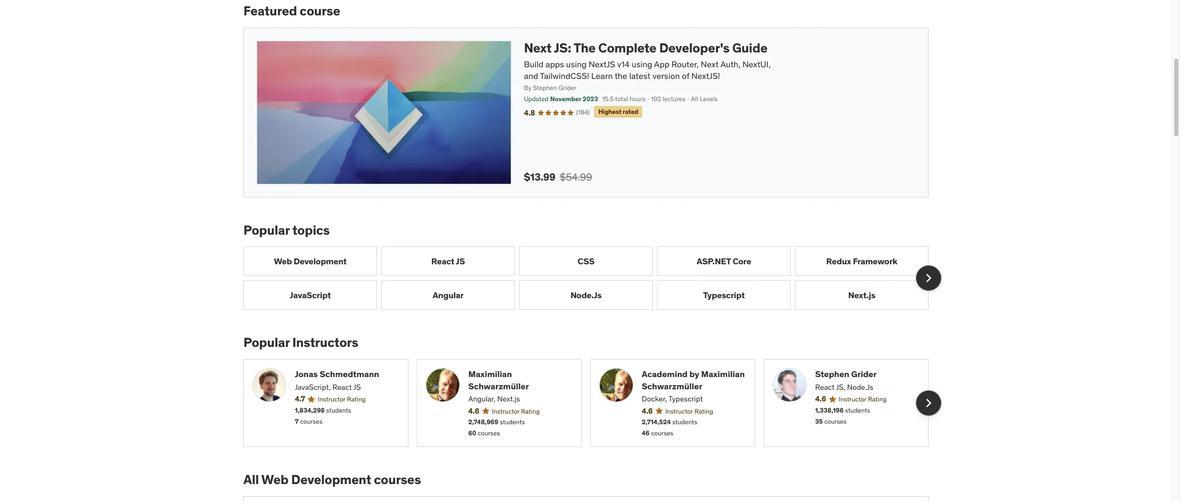 Task type: vqa. For each thing, say whether or not it's contained in the screenshot.


Task type: locate. For each thing, give the bounding box(es) containing it.
2 horizontal spatial 4.6
[[815, 395, 826, 404]]

node.js
[[571, 290, 602, 301], [847, 383, 873, 392]]

react
[[431, 256, 454, 267], [332, 383, 352, 392], [815, 383, 835, 392]]

0 vertical spatial stephen
[[533, 84, 557, 92]]

4.8
[[524, 108, 535, 118]]

0 horizontal spatial node.js
[[571, 290, 602, 301]]

0 horizontal spatial 4.6
[[468, 407, 479, 416]]

0 vertical spatial node.js
[[571, 290, 602, 301]]

0 horizontal spatial react
[[332, 383, 352, 392]]

1 horizontal spatial next
[[701, 59, 719, 69]]

grider up november
[[558, 84, 576, 92]]

2 carousel element from the top
[[243, 360, 941, 448]]

2 horizontal spatial react
[[815, 383, 835, 392]]

node.js down css link
[[571, 290, 602, 301]]

typescript down academind by maximilian schwarzmüller link
[[669, 395, 703, 404]]

instructor for next.js
[[492, 408, 520, 416]]

stephen up js,
[[815, 369, 849, 380]]

students right 2,714,524
[[672, 419, 697, 427]]

0 vertical spatial typescript
[[703, 290, 745, 301]]

1 maximilian from the left
[[468, 369, 512, 380]]

instructor down js,
[[839, 396, 866, 404]]

typescript
[[703, 290, 745, 301], [669, 395, 703, 404]]

courses inside 1,834,298 students 7 courses
[[300, 418, 322, 426]]

nextjs!
[[691, 70, 720, 81]]

1 vertical spatial stephen
[[815, 369, 849, 380]]

0 horizontal spatial maximilian
[[468, 369, 512, 380]]

maximilian inside academind by maximilian schwarzmüller docker, typescript
[[701, 369, 745, 380]]

students for js,
[[845, 407, 870, 415]]

next up nextjs!
[[701, 59, 719, 69]]

topics
[[292, 222, 330, 238]]

0 vertical spatial popular
[[243, 222, 290, 238]]

maximilian schwarzmüller link
[[468, 369, 573, 392]]

students inside 1,834,298 students 7 courses
[[326, 407, 351, 415]]

0 horizontal spatial using
[[566, 59, 587, 69]]

1 horizontal spatial all
[[691, 95, 698, 103]]

typescript link
[[657, 281, 791, 310]]

using
[[566, 59, 587, 69], [632, 59, 652, 69]]

next
[[524, 40, 552, 56], [701, 59, 719, 69]]

css link
[[519, 247, 653, 277]]

popular
[[243, 222, 290, 238], [243, 335, 290, 351]]

2 maximilian from the left
[[701, 369, 745, 380]]

0 vertical spatial grider
[[558, 84, 576, 92]]

instructor up 2,714,524 students 46 courses
[[665, 408, 693, 416]]

november
[[550, 95, 581, 103]]

instructor up 1,834,298 students 7 courses at the left bottom of page
[[318, 396, 345, 404]]

rated
[[623, 108, 638, 116]]

1 vertical spatial next.js
[[497, 395, 520, 404]]

stephen grider link
[[815, 369, 920, 381]]

course
[[300, 3, 340, 19]]

react left js,
[[815, 383, 835, 392]]

1 vertical spatial next
[[701, 59, 719, 69]]

rating down academind by maximilian schwarzmüller docker, typescript
[[695, 408, 713, 416]]

1 horizontal spatial schwarzmüller
[[642, 381, 702, 392]]

instructor rating for js,
[[839, 396, 887, 404]]

instructor rating for next.js
[[492, 408, 540, 416]]

typescript down asp.net core "link"
[[703, 290, 745, 301]]

1 vertical spatial all
[[243, 472, 259, 488]]

courses inside 1,338,196 students 35 courses
[[824, 418, 847, 426]]

4.6
[[815, 395, 826, 404], [468, 407, 479, 416], [642, 407, 653, 416]]

35
[[815, 418, 823, 426]]

of
[[682, 70, 689, 81]]

instructor rating down academind by maximilian schwarzmüller docker, typescript
[[665, 408, 713, 416]]

grider inside "next js: the complete developer's guide build apps using nextjs v14 using app router, next auth, nextui, and tailwindcss! learn the latest version of nextjs! by stephen grider"
[[558, 84, 576, 92]]

1 carousel element from the top
[[243, 247, 941, 310]]

0 vertical spatial web
[[274, 256, 292, 267]]

courses inside '2,748,969 students 60 courses'
[[478, 430, 500, 438]]

0 vertical spatial next.js
[[848, 290, 876, 301]]

students inside 1,338,196 students 35 courses
[[845, 407, 870, 415]]

core
[[733, 256, 751, 267]]

highest
[[598, 108, 621, 116]]

rating down stephen grider link at the bottom
[[868, 396, 887, 404]]

0 horizontal spatial schwarzmüller
[[468, 381, 529, 392]]

1 vertical spatial grider
[[851, 369, 877, 380]]

using up tailwindcss! on the top
[[566, 59, 587, 69]]

1 horizontal spatial next.js
[[848, 290, 876, 301]]

1 vertical spatial typescript
[[669, 395, 703, 404]]

1 horizontal spatial js
[[456, 256, 465, 267]]

rating for react
[[347, 396, 366, 404]]

router,
[[671, 59, 699, 69]]

1 horizontal spatial grider
[[851, 369, 877, 380]]

react inside stephen grider react js, node.js
[[815, 383, 835, 392]]

react down the 'jonas schmedtmann' link
[[332, 383, 352, 392]]

1 horizontal spatial maximilian
[[701, 369, 745, 380]]

updated
[[524, 95, 549, 103]]

docker,
[[642, 395, 667, 404]]

60
[[468, 430, 476, 438]]

using up the latest on the right of page
[[632, 59, 652, 69]]

1 vertical spatial popular
[[243, 335, 290, 351]]

web
[[274, 256, 292, 267], [261, 472, 289, 488]]

stephen up updated
[[533, 84, 557, 92]]

js up angular
[[456, 256, 465, 267]]

rating down "schmedtmann"
[[347, 396, 366, 404]]

next.js link
[[795, 281, 929, 310]]

next image
[[920, 270, 937, 287]]

0 vertical spatial development
[[294, 256, 347, 267]]

4.6 for stephen grider
[[815, 395, 826, 404]]

maximilian schwarzmüller angular, next.js
[[468, 369, 529, 404]]

1 horizontal spatial node.js
[[847, 383, 873, 392]]

carousel element
[[243, 247, 941, 310], [243, 360, 941, 448]]

192 lectures
[[651, 95, 686, 103]]

schwarzmüller up angular,
[[468, 381, 529, 392]]

js
[[456, 256, 465, 267], [353, 383, 361, 392]]

students right the 2,748,969
[[500, 419, 525, 427]]

carousel element containing web development
[[243, 247, 941, 310]]

2,714,524 students 46 courses
[[642, 419, 697, 438]]

grider
[[558, 84, 576, 92], [851, 369, 877, 380]]

asp.net
[[697, 256, 731, 267]]

rating down maximilian schwarzmüller "link"
[[521, 408, 540, 416]]

by
[[524, 84, 531, 92]]

instructor rating
[[318, 396, 366, 404], [839, 396, 887, 404], [492, 408, 540, 416], [665, 408, 713, 416]]

2 popular from the top
[[243, 335, 290, 351]]

4.6 down angular,
[[468, 407, 479, 416]]

jonas
[[295, 369, 318, 380]]

0 horizontal spatial next
[[524, 40, 552, 56]]

1 popular from the top
[[243, 222, 290, 238]]

development
[[294, 256, 347, 267], [291, 472, 371, 488]]

instructor rating down jonas schmedtmann javascript, react js
[[318, 396, 366, 404]]

4.6 for maximilian schwarzmüller
[[468, 407, 479, 416]]

rating for schwarzmüller
[[695, 408, 713, 416]]

stephen inside "next js: the complete developer's guide build apps using nextjs v14 using app router, next auth, nextui, and tailwindcss! learn the latest version of nextjs! by stephen grider"
[[533, 84, 557, 92]]

instructor rating down js,
[[839, 396, 887, 404]]

0 vertical spatial all
[[691, 95, 698, 103]]

1 vertical spatial carousel element
[[243, 360, 941, 448]]

1 using from the left
[[566, 59, 587, 69]]

next.js down maximilian schwarzmüller "link"
[[497, 395, 520, 404]]

0 horizontal spatial all
[[243, 472, 259, 488]]

schwarzmüller
[[468, 381, 529, 392], [642, 381, 702, 392]]

instructor up '2,748,969 students 60 courses'
[[492, 408, 520, 416]]

0 horizontal spatial grider
[[558, 84, 576, 92]]

next up build
[[524, 40, 552, 56]]

node.js down stephen grider link at the bottom
[[847, 383, 873, 392]]

web inside web development link
[[274, 256, 292, 267]]

1 vertical spatial node.js
[[847, 383, 873, 392]]

lectures
[[663, 95, 686, 103]]

1 horizontal spatial 4.6
[[642, 407, 653, 416]]

schwarzmüller inside academind by maximilian schwarzmüller docker, typescript
[[642, 381, 702, 392]]

asp.net core link
[[657, 247, 791, 277]]

maximilian up angular,
[[468, 369, 512, 380]]

courses
[[300, 418, 322, 426], [824, 418, 847, 426], [478, 430, 500, 438], [651, 430, 673, 438], [374, 472, 421, 488]]

js down "schmedtmann"
[[353, 383, 361, 392]]

1 horizontal spatial stephen
[[815, 369, 849, 380]]

students right 1,834,298
[[326, 407, 351, 415]]

javascript
[[290, 290, 331, 301]]

instructor for react
[[318, 396, 345, 404]]

maximilian right by
[[701, 369, 745, 380]]

courses for 46
[[651, 430, 673, 438]]

stephen inside stephen grider react js, node.js
[[815, 369, 849, 380]]

and
[[524, 70, 538, 81]]

2,714,524
[[642, 419, 671, 427]]

angular link
[[381, 281, 515, 310]]

react js link
[[381, 247, 515, 277]]

students
[[326, 407, 351, 415], [845, 407, 870, 415], [500, 419, 525, 427], [672, 419, 697, 427]]

students right the 1,338,196
[[845, 407, 870, 415]]

next.js
[[848, 290, 876, 301], [497, 395, 520, 404]]

updated november 2023
[[524, 95, 598, 103]]

1 horizontal spatial react
[[431, 256, 454, 267]]

0 horizontal spatial next.js
[[497, 395, 520, 404]]

0 horizontal spatial js
[[353, 383, 361, 392]]

students inside '2,748,969 students 60 courses'
[[500, 419, 525, 427]]

react up angular
[[431, 256, 454, 267]]

grider up 1,338,196 students 35 courses
[[851, 369, 877, 380]]

1 horizontal spatial using
[[632, 59, 652, 69]]

next.js down redux framework link
[[848, 290, 876, 301]]

carousel element containing jonas schmedtmann
[[243, 360, 941, 448]]

courses inside 2,714,524 students 46 courses
[[651, 430, 673, 438]]

1 vertical spatial js
[[353, 383, 361, 392]]

instructor for js,
[[839, 396, 866, 404]]

schwarzmüller down academind
[[642, 381, 702, 392]]

0 horizontal spatial stephen
[[533, 84, 557, 92]]

4.6 down docker,
[[642, 407, 653, 416]]

4.6 up the 1,338,196
[[815, 395, 826, 404]]

students for schwarzmüller
[[672, 419, 697, 427]]

instructor rating up '2,748,969 students 60 courses'
[[492, 408, 540, 416]]

students inside 2,714,524 students 46 courses
[[672, 419, 697, 427]]

students for react
[[326, 407, 351, 415]]

2 schwarzmüller from the left
[[642, 381, 702, 392]]

js inside jonas schmedtmann javascript, react js
[[353, 383, 361, 392]]

$54.99
[[560, 171, 592, 183]]

0 vertical spatial carousel element
[[243, 247, 941, 310]]

(184)
[[576, 108, 590, 116]]

popular for popular instructors
[[243, 335, 290, 351]]



Task type: describe. For each thing, give the bounding box(es) containing it.
featured course
[[243, 3, 340, 19]]

academind by maximilian schwarzmüller link
[[642, 369, 746, 392]]

next js: the complete developer's guide build apps using nextjs v14 using app router, next auth, nextui, and tailwindcss! learn the latest version of nextjs! by stephen grider
[[524, 40, 771, 92]]

version
[[653, 70, 680, 81]]

carousel element for popular instructors
[[243, 360, 941, 448]]

nextjs
[[589, 59, 615, 69]]

1 vertical spatial development
[[291, 472, 371, 488]]

popular instructors element
[[243, 335, 941, 448]]

$13.99
[[524, 171, 556, 183]]

instructors
[[292, 335, 358, 351]]

schmedtmann
[[320, 369, 379, 380]]

2,748,969
[[468, 419, 498, 427]]

2 using from the left
[[632, 59, 652, 69]]

redux framework
[[826, 256, 897, 267]]

instructor for schwarzmüller
[[665, 408, 693, 416]]

js:
[[554, 40, 571, 56]]

css
[[578, 256, 595, 267]]

angular,
[[468, 395, 495, 404]]

asp.net core
[[697, 256, 751, 267]]

all for all web development courses
[[243, 472, 259, 488]]

academind by maximilian schwarzmüller docker, typescript
[[642, 369, 745, 404]]

2,748,969 students 60 courses
[[468, 419, 525, 438]]

react inside jonas schmedtmann javascript, react js
[[332, 383, 352, 392]]

instructor rating for react
[[318, 396, 366, 404]]

2023
[[583, 95, 598, 103]]

javascript link
[[243, 281, 377, 310]]

popular for popular topics
[[243, 222, 290, 238]]

next image
[[920, 395, 937, 412]]

4.7
[[295, 395, 305, 404]]

15.5
[[602, 95, 614, 103]]

web development
[[274, 256, 347, 267]]

learn
[[591, 70, 613, 81]]

maximilian inside maximilian schwarzmüller angular, next.js
[[468, 369, 512, 380]]

v14
[[617, 59, 630, 69]]

complete
[[598, 40, 657, 56]]

tailwindcss!
[[540, 70, 589, 81]]

46
[[642, 430, 650, 438]]

javascript,
[[295, 383, 331, 392]]

total
[[615, 95, 628, 103]]

carousel element for popular topics
[[243, 247, 941, 310]]

7
[[295, 418, 299, 426]]

all for all levels
[[691, 95, 698, 103]]

auth,
[[721, 59, 740, 69]]

192
[[651, 95, 661, 103]]

courses for 35
[[824, 418, 847, 426]]

next.js inside maximilian schwarzmüller angular, next.js
[[497, 395, 520, 404]]

all web development courses
[[243, 472, 421, 488]]

jonas schmedtmann javascript, react js
[[295, 369, 379, 392]]

0 vertical spatial next
[[524, 40, 552, 56]]

$13.99 $54.99
[[524, 171, 592, 183]]

all levels
[[691, 95, 718, 103]]

1,834,298
[[295, 407, 325, 415]]

courses for 60
[[478, 430, 500, 438]]

courses for development
[[374, 472, 421, 488]]

guide
[[732, 40, 768, 56]]

development inside web development link
[[294, 256, 347, 267]]

by
[[690, 369, 699, 380]]

4.6 for academind by maximilian schwarzmüller
[[642, 407, 653, 416]]

build
[[524, 59, 544, 69]]

courses for 7
[[300, 418, 322, 426]]

0 vertical spatial js
[[456, 256, 465, 267]]

rating for js,
[[868, 396, 887, 404]]

levels
[[700, 95, 718, 103]]

the
[[574, 40, 596, 56]]

developer's
[[659, 40, 730, 56]]

nextui,
[[743, 59, 771, 69]]

typescript inside academind by maximilian schwarzmüller docker, typescript
[[669, 395, 703, 404]]

popular topics
[[243, 222, 330, 238]]

stephen grider react js, node.js
[[815, 369, 877, 392]]

grider inside stephen grider react js, node.js
[[851, 369, 877, 380]]

apps
[[546, 59, 564, 69]]

popular instructors
[[243, 335, 358, 351]]

node.js inside stephen grider react js, node.js
[[847, 383, 873, 392]]

latest
[[629, 70, 650, 81]]

app
[[654, 59, 669, 69]]

js,
[[836, 383, 845, 392]]

rating for next.js
[[521, 408, 540, 416]]

1,338,196 students 35 courses
[[815, 407, 870, 426]]

highest rated
[[598, 108, 638, 116]]

1,834,298 students 7 courses
[[295, 407, 351, 426]]

1 vertical spatial web
[[261, 472, 289, 488]]

framework
[[853, 256, 897, 267]]

web development link
[[243, 247, 377, 277]]

1,338,196
[[815, 407, 844, 415]]

hours
[[630, 95, 646, 103]]

academind
[[642, 369, 688, 380]]

1 schwarzmüller from the left
[[468, 381, 529, 392]]

featured
[[243, 3, 297, 19]]

instructor rating for schwarzmüller
[[665, 408, 713, 416]]

redux framework link
[[795, 247, 929, 277]]

the
[[615, 70, 627, 81]]

15.5 total hours
[[602, 95, 646, 103]]

angular
[[433, 290, 464, 301]]

students for next.js
[[500, 419, 525, 427]]

redux
[[826, 256, 851, 267]]

node.js link
[[519, 281, 653, 310]]

jonas schmedtmann link
[[295, 369, 399, 381]]



